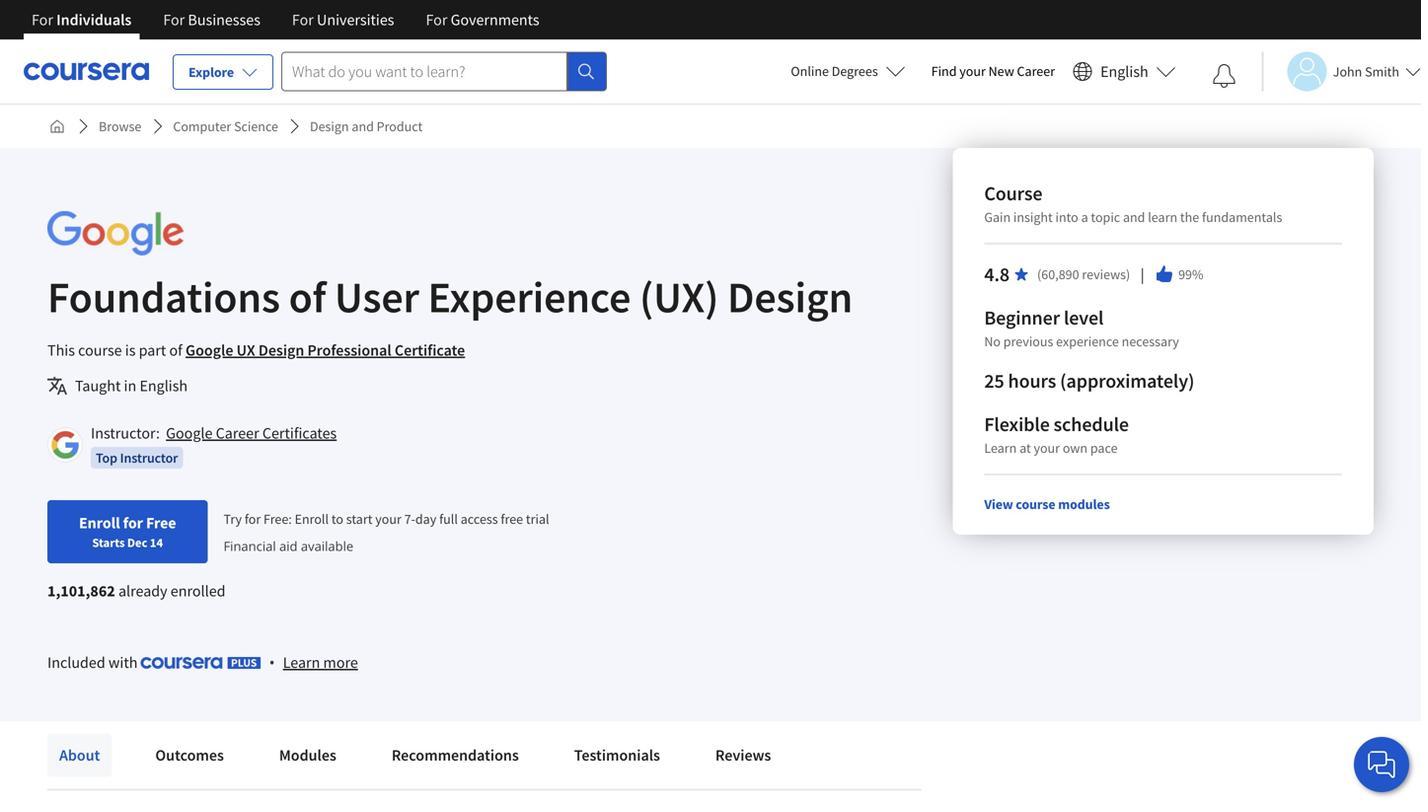 Task type: locate. For each thing, give the bounding box(es) containing it.
enroll inside enroll for free starts dec 14
[[79, 513, 120, 533]]

new
[[989, 62, 1014, 80]]

3 for from the left
[[292, 10, 314, 30]]

free:
[[264, 510, 292, 528]]

2 for from the left
[[163, 10, 185, 30]]

access
[[461, 510, 498, 528]]

0 horizontal spatial course
[[78, 341, 122, 360]]

course right view
[[1016, 496, 1056, 513]]

online degrees button
[[775, 49, 922, 93]]

modules link
[[267, 734, 348, 777]]

for right try
[[245, 510, 261, 528]]

career inside 'instructor: google career certificates top instructor'
[[216, 423, 259, 443]]

instructor
[[120, 449, 178, 467]]

learn left at
[[984, 439, 1017, 457]]

course left is
[[78, 341, 122, 360]]

for businesses
[[163, 10, 261, 30]]

0 horizontal spatial and
[[352, 117, 374, 135]]

course gain insight into a topic and learn the fundamentals
[[984, 181, 1283, 226]]

and inside course gain insight into a topic and learn the fundamentals
[[1123, 208, 1145, 226]]

for up what do you want to learn? text field
[[426, 10, 448, 30]]

find
[[932, 62, 957, 80]]

reviews)
[[1082, 266, 1130, 283]]

explore button
[[173, 54, 273, 90]]

experience
[[1056, 333, 1119, 350]]

google
[[186, 341, 233, 360], [166, 423, 213, 443]]

taught
[[75, 376, 121, 396]]

2 vertical spatial design
[[258, 341, 304, 360]]

for up dec
[[123, 513, 143, 533]]

for left businesses
[[163, 10, 185, 30]]

with
[[109, 653, 138, 672]]

science
[[234, 117, 278, 135]]

0 vertical spatial course
[[78, 341, 122, 360]]

no
[[984, 333, 1001, 350]]

1 vertical spatial career
[[216, 423, 259, 443]]

for for universities
[[292, 10, 314, 30]]

0 horizontal spatial for
[[123, 513, 143, 533]]

learn right "•"
[[283, 653, 320, 673]]

your
[[960, 62, 986, 80], [1034, 439, 1060, 457], [375, 510, 402, 528]]

browse link
[[91, 109, 149, 144]]

computer
[[173, 117, 231, 135]]

1 horizontal spatial design
[[310, 117, 349, 135]]

• learn more
[[269, 652, 358, 673]]

part
[[139, 341, 166, 360]]

for
[[32, 10, 53, 30], [163, 10, 185, 30], [292, 10, 314, 30], [426, 10, 448, 30]]

0 vertical spatial your
[[960, 62, 986, 80]]

4.8
[[984, 262, 1010, 287]]

dec
[[127, 535, 147, 551]]

25
[[984, 369, 1005, 393]]

at
[[1020, 439, 1031, 457]]

of right 'part' on the left
[[169, 341, 182, 360]]

course for this
[[78, 341, 122, 360]]

None search field
[[281, 52, 607, 91]]

and right 'topic'
[[1123, 208, 1145, 226]]

learn more link
[[283, 651, 358, 675]]

What do you want to learn? text field
[[281, 52, 568, 91]]

for for individuals
[[32, 10, 53, 30]]

your right at
[[1034, 439, 1060, 457]]

the
[[1180, 208, 1200, 226]]

4 for from the left
[[426, 10, 448, 30]]

0 horizontal spatial design
[[258, 341, 304, 360]]

1 vertical spatial learn
[[283, 653, 320, 673]]

enroll up the 'starts'
[[79, 513, 120, 533]]

view course modules
[[984, 496, 1110, 513]]

1,101,862
[[47, 581, 115, 601]]

0 vertical spatial english
[[1101, 62, 1149, 81]]

1 vertical spatial course
[[1016, 496, 1056, 513]]

design
[[310, 117, 349, 135], [727, 269, 853, 324], [258, 341, 304, 360]]

instructor: google career certificates top instructor
[[91, 423, 337, 467]]

0 horizontal spatial your
[[375, 510, 402, 528]]

14
[[150, 535, 163, 551]]

and left product
[[352, 117, 374, 135]]

enroll left to
[[295, 510, 329, 528]]

for governments
[[426, 10, 540, 30]]

1 vertical spatial google
[[166, 423, 213, 443]]

2 vertical spatial your
[[375, 510, 402, 528]]

for left individuals
[[32, 10, 53, 30]]

for
[[245, 510, 261, 528], [123, 513, 143, 533]]

view
[[984, 496, 1013, 513]]

included
[[47, 653, 105, 672]]

and
[[352, 117, 374, 135], [1123, 208, 1145, 226]]

for for businesses
[[163, 10, 185, 30]]

starts
[[92, 535, 125, 551]]

1 horizontal spatial of
[[289, 269, 326, 324]]

(60,890 reviews) |
[[1038, 264, 1147, 285]]

1 for from the left
[[32, 10, 53, 30]]

for inside enroll for free starts dec 14
[[123, 513, 143, 533]]

your right find
[[960, 62, 986, 80]]

google career certificates link
[[166, 423, 337, 443]]

0 horizontal spatial english
[[140, 376, 188, 396]]

career left certificates
[[216, 423, 259, 443]]

0 vertical spatial design
[[310, 117, 349, 135]]

explore
[[189, 63, 234, 81]]

find your new career
[[932, 62, 1055, 80]]

design and product
[[310, 117, 423, 135]]

0 horizontal spatial enroll
[[79, 513, 120, 533]]

modules
[[1058, 496, 1110, 513]]

1 vertical spatial your
[[1034, 439, 1060, 457]]

enroll
[[295, 510, 329, 528], [79, 513, 120, 533]]

view course modules link
[[984, 496, 1110, 513]]

course
[[78, 341, 122, 360], [1016, 496, 1056, 513]]

is
[[125, 341, 136, 360]]

0 vertical spatial google
[[186, 341, 233, 360]]

coursera plus image
[[141, 657, 261, 669]]

1 horizontal spatial for
[[245, 510, 261, 528]]

financial aid available button
[[224, 537, 354, 555]]

0 horizontal spatial learn
[[283, 653, 320, 673]]

1 vertical spatial design
[[727, 269, 853, 324]]

about link
[[47, 734, 112, 777]]

0 horizontal spatial career
[[216, 423, 259, 443]]

for left universities
[[292, 10, 314, 30]]

hours
[[1008, 369, 1056, 393]]

previous
[[1004, 333, 1054, 350]]

2 horizontal spatial your
[[1034, 439, 1060, 457]]

reviews link
[[704, 734, 783, 777]]

user
[[335, 269, 419, 324]]

beginner level no previous experience necessary
[[984, 306, 1179, 350]]

1 vertical spatial of
[[169, 341, 182, 360]]

1 horizontal spatial career
[[1017, 62, 1055, 80]]

0 horizontal spatial of
[[169, 341, 182, 360]]

2 horizontal spatial design
[[727, 269, 853, 324]]

1 horizontal spatial and
[[1123, 208, 1145, 226]]

for inside try for free: enroll to start your 7-day full access free trial financial aid available
[[245, 510, 261, 528]]

1 vertical spatial english
[[140, 376, 188, 396]]

1 horizontal spatial enroll
[[295, 510, 329, 528]]

google ux design professional certificate link
[[186, 341, 465, 360]]

google left ux
[[186, 341, 233, 360]]

0 vertical spatial career
[[1017, 62, 1055, 80]]

enroll inside try for free: enroll to start your 7-day full access free trial financial aid available
[[295, 510, 329, 528]]

0 vertical spatial and
[[352, 117, 374, 135]]

google up instructor
[[166, 423, 213, 443]]

find your new career link
[[922, 59, 1065, 84]]

1 vertical spatial and
[[1123, 208, 1145, 226]]

of up google ux design professional certificate link
[[289, 269, 326, 324]]

your left the 7-
[[375, 510, 402, 528]]

banner navigation
[[16, 0, 555, 39]]

0 vertical spatial learn
[[984, 439, 1017, 457]]

free
[[501, 510, 523, 528]]

this
[[47, 341, 75, 360]]

1,101,862 already enrolled
[[47, 581, 226, 601]]

1 horizontal spatial your
[[960, 62, 986, 80]]

for for try
[[245, 510, 261, 528]]

career right "new"
[[1017, 62, 1055, 80]]

aid
[[279, 537, 298, 555]]

gain
[[984, 208, 1011, 226]]

1 horizontal spatial learn
[[984, 439, 1017, 457]]

1 horizontal spatial english
[[1101, 62, 1149, 81]]

1 horizontal spatial course
[[1016, 496, 1056, 513]]



Task type: vqa. For each thing, say whether or not it's contained in the screenshot.
left students
no



Task type: describe. For each thing, give the bounding box(es) containing it.
your inside the flexible schedule learn at your own pace
[[1034, 439, 1060, 457]]

course for view
[[1016, 496, 1056, 513]]

ux
[[237, 341, 255, 360]]

0 vertical spatial of
[[289, 269, 326, 324]]

your inside "link"
[[960, 62, 986, 80]]

career inside "link"
[[1017, 62, 1055, 80]]

for for governments
[[426, 10, 448, 30]]

modules
[[279, 746, 336, 765]]

already
[[118, 581, 167, 601]]

foundations
[[47, 269, 280, 324]]

design and product link
[[302, 109, 431, 144]]

john smith
[[1333, 63, 1400, 80]]

•
[[269, 652, 275, 673]]

|
[[1138, 264, 1147, 285]]

learn
[[1148, 208, 1178, 226]]

your inside try for free: enroll to start your 7-day full access free trial financial aid available
[[375, 510, 402, 528]]

start
[[346, 510, 373, 528]]

foundations of user experience (ux) design
[[47, 269, 853, 324]]

for individuals
[[32, 10, 132, 30]]

english button
[[1065, 39, 1184, 104]]

outcomes link
[[144, 734, 236, 777]]

chat with us image
[[1366, 749, 1398, 781]]

recommendations
[[392, 746, 519, 765]]

google inside 'instructor: google career certificates top instructor'
[[166, 423, 213, 443]]

computer science link
[[165, 109, 286, 144]]

for for enroll
[[123, 513, 143, 533]]

level
[[1064, 306, 1104, 330]]

degrees
[[832, 62, 878, 80]]

topic
[[1091, 208, 1121, 226]]

(approximately)
[[1060, 369, 1195, 393]]

beginner
[[984, 306, 1060, 330]]

john smith button
[[1262, 52, 1421, 91]]

try
[[224, 510, 242, 528]]

learn inside the flexible schedule learn at your own pace
[[984, 439, 1017, 457]]

available
[[301, 537, 354, 555]]

free
[[146, 513, 176, 533]]

individuals
[[56, 10, 132, 30]]

english inside button
[[1101, 62, 1149, 81]]

(60,890
[[1038, 266, 1079, 283]]

enrolled
[[171, 581, 226, 601]]

reviews
[[716, 746, 771, 765]]

taught in english
[[75, 376, 188, 396]]

fundamentals
[[1202, 208, 1283, 226]]

smith
[[1365, 63, 1400, 80]]

certificate
[[395, 341, 465, 360]]

learn inside • learn more
[[283, 653, 320, 673]]

full
[[439, 510, 458, 528]]

testimonials link
[[562, 734, 672, 777]]

course
[[984, 181, 1043, 206]]

top
[[96, 449, 117, 467]]

(ux)
[[640, 269, 719, 324]]

john
[[1333, 63, 1363, 80]]

own
[[1063, 439, 1088, 457]]

flexible schedule learn at your own pace
[[984, 412, 1129, 457]]

7-
[[404, 510, 415, 528]]

computer science
[[173, 117, 278, 135]]

into
[[1056, 208, 1079, 226]]

google career certificates image
[[50, 430, 80, 460]]

enroll for free starts dec 14
[[79, 513, 176, 551]]

necessary
[[1122, 333, 1179, 350]]

99%
[[1179, 266, 1204, 283]]

online
[[791, 62, 829, 80]]

included with
[[47, 653, 141, 672]]

to
[[332, 510, 344, 528]]

day
[[415, 510, 437, 528]]

this course is part of google ux design professional certificate
[[47, 341, 465, 360]]

coursera image
[[24, 56, 149, 87]]

experience
[[428, 269, 631, 324]]

professional
[[307, 341, 392, 360]]

in
[[124, 376, 136, 396]]

about
[[59, 746, 100, 765]]

product
[[377, 117, 423, 135]]

home image
[[49, 118, 65, 134]]

pace
[[1091, 439, 1118, 457]]

show notifications image
[[1213, 64, 1237, 88]]

schedule
[[1054, 412, 1129, 437]]

browse
[[99, 117, 142, 135]]

financial
[[224, 537, 276, 555]]

outcomes
[[155, 746, 224, 765]]

businesses
[[188, 10, 261, 30]]

25 hours (approximately)
[[984, 369, 1195, 393]]

insight
[[1014, 208, 1053, 226]]

a
[[1081, 208, 1088, 226]]

governments
[[451, 10, 540, 30]]

google image
[[47, 211, 184, 256]]



